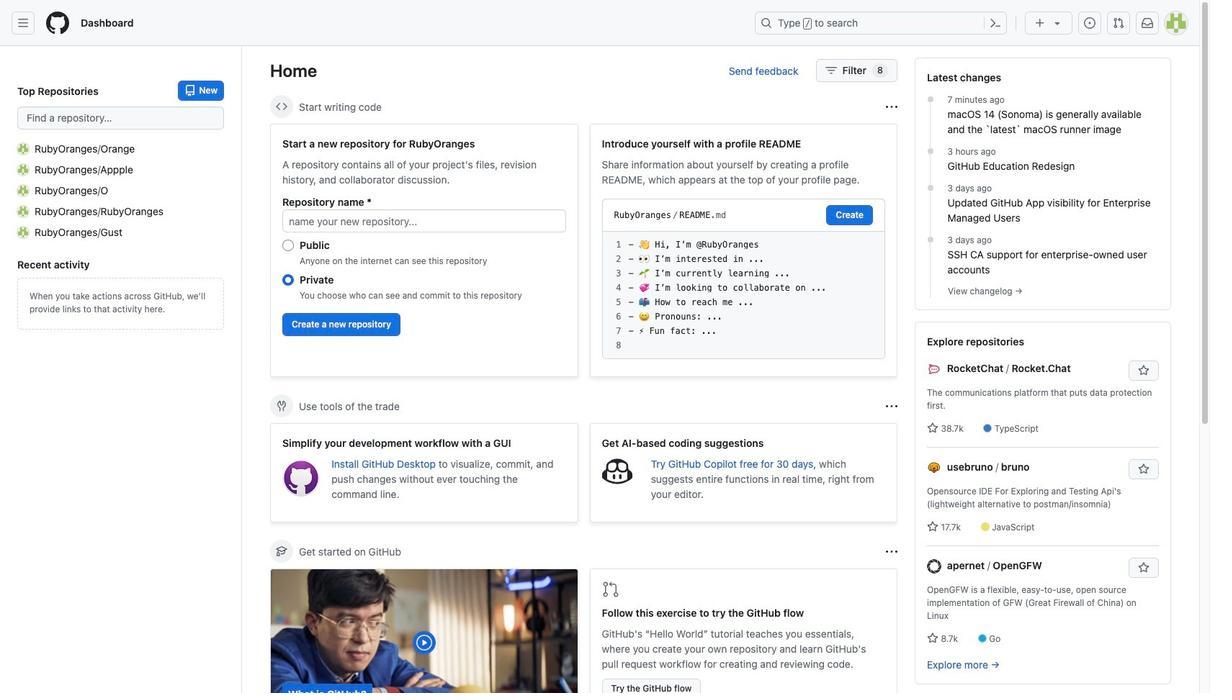 Task type: describe. For each thing, give the bounding box(es) containing it.
orange image
[[17, 143, 29, 155]]

triangle down image
[[1052, 17, 1064, 29]]

Top Repositories search field
[[17, 107, 224, 130]]

rubyoranges image
[[17, 206, 29, 217]]

o image
[[17, 185, 29, 196]]

@rocketchat profile image
[[927, 363, 942, 377]]

mortar board image
[[276, 546, 288, 558]]

1 dot fill image from the top
[[925, 146, 936, 157]]

star image for the @apernet profile icon
[[927, 633, 939, 645]]

try the github flow element
[[590, 569, 898, 694]]

star this repository image
[[1139, 464, 1150, 476]]

why am i seeing this? image
[[886, 401, 898, 413]]

what is github? image
[[271, 570, 578, 694]]

issue opened image
[[1085, 17, 1096, 29]]

play image
[[416, 635, 433, 652]]

filter image
[[826, 65, 837, 76]]

simplify your development workflow with a gui element
[[270, 424, 578, 523]]

Find a repository… text field
[[17, 107, 224, 130]]

@usebruno profile image
[[927, 461, 942, 476]]

star this repository image for the @apernet profile icon
[[1139, 563, 1150, 574]]

explore repositories navigation
[[915, 322, 1172, 685]]

introduce yourself with a profile readme element
[[590, 124, 898, 378]]

none submit inside 'introduce yourself with a profile readme' element
[[827, 205, 873, 226]]

gust image
[[17, 227, 29, 238]]

github desktop image
[[282, 460, 320, 497]]



Task type: locate. For each thing, give the bounding box(es) containing it.
git pull request image inside "try the github flow" element
[[602, 582, 619, 599]]

why am i seeing this? image for "try the github flow" element
[[886, 547, 898, 558]]

homepage image
[[46, 12, 69, 35]]

none radio inside start a new repository element
[[282, 275, 294, 286]]

0 vertical spatial why am i seeing this? image
[[886, 101, 898, 113]]

2 dot fill image from the top
[[925, 234, 936, 246]]

star image
[[927, 522, 939, 533], [927, 633, 939, 645]]

star image
[[927, 423, 939, 435]]

tools image
[[276, 401, 288, 412]]

star image up the @apernet profile icon
[[927, 522, 939, 533]]

git pull request image
[[1113, 17, 1125, 29], [602, 582, 619, 599]]

none radio inside start a new repository element
[[282, 240, 294, 252]]

0 vertical spatial git pull request image
[[1113, 17, 1125, 29]]

2 star image from the top
[[927, 633, 939, 645]]

1 why am i seeing this? image from the top
[[886, 101, 898, 113]]

1 vertical spatial star this repository image
[[1139, 563, 1150, 574]]

1 vertical spatial why am i seeing this? image
[[886, 547, 898, 558]]

2 star this repository image from the top
[[1139, 563, 1150, 574]]

star image down the @apernet profile icon
[[927, 633, 939, 645]]

start a new repository element
[[270, 124, 578, 378]]

command palette image
[[990, 17, 1002, 29]]

@apernet profile image
[[927, 560, 942, 575]]

1 vertical spatial dot fill image
[[925, 234, 936, 246]]

star image for @usebruno profile image
[[927, 522, 939, 533]]

0 horizontal spatial git pull request image
[[602, 582, 619, 599]]

dot fill image
[[925, 146, 936, 157], [925, 182, 936, 194]]

star this repository image for @rocketchat profile image
[[1139, 365, 1150, 377]]

1 dot fill image from the top
[[925, 94, 936, 105]]

2 why am i seeing this? image from the top
[[886, 547, 898, 558]]

2 dot fill image from the top
[[925, 182, 936, 194]]

1 horizontal spatial git pull request image
[[1113, 17, 1125, 29]]

plus image
[[1035, 17, 1046, 29]]

0 vertical spatial dot fill image
[[925, 146, 936, 157]]

star this repository image
[[1139, 365, 1150, 377], [1139, 563, 1150, 574]]

1 vertical spatial dot fill image
[[925, 182, 936, 194]]

0 vertical spatial star image
[[927, 522, 939, 533]]

why am i seeing this? image
[[886, 101, 898, 113], [886, 547, 898, 558]]

1 star this repository image from the top
[[1139, 365, 1150, 377]]

1 vertical spatial git pull request image
[[602, 582, 619, 599]]

dot fill image
[[925, 94, 936, 105], [925, 234, 936, 246]]

notifications image
[[1142, 17, 1154, 29]]

None radio
[[282, 275, 294, 286]]

appple image
[[17, 164, 29, 175]]

why am i seeing this? image for 'introduce yourself with a profile readme' element
[[886, 101, 898, 113]]

None submit
[[827, 205, 873, 226]]

1 vertical spatial star image
[[927, 633, 939, 645]]

get ai-based coding suggestions element
[[590, 424, 898, 523]]

0 vertical spatial dot fill image
[[925, 94, 936, 105]]

explore element
[[915, 58, 1172, 694]]

None radio
[[282, 240, 294, 252]]

what is github? element
[[270, 569, 578, 694]]

name your new repository... text field
[[282, 210, 566, 233]]

0 vertical spatial star this repository image
[[1139, 365, 1150, 377]]

code image
[[276, 101, 288, 112]]

1 star image from the top
[[927, 522, 939, 533]]



Task type: vqa. For each thing, say whether or not it's contained in the screenshot.
Pin this repository to your profile image
no



